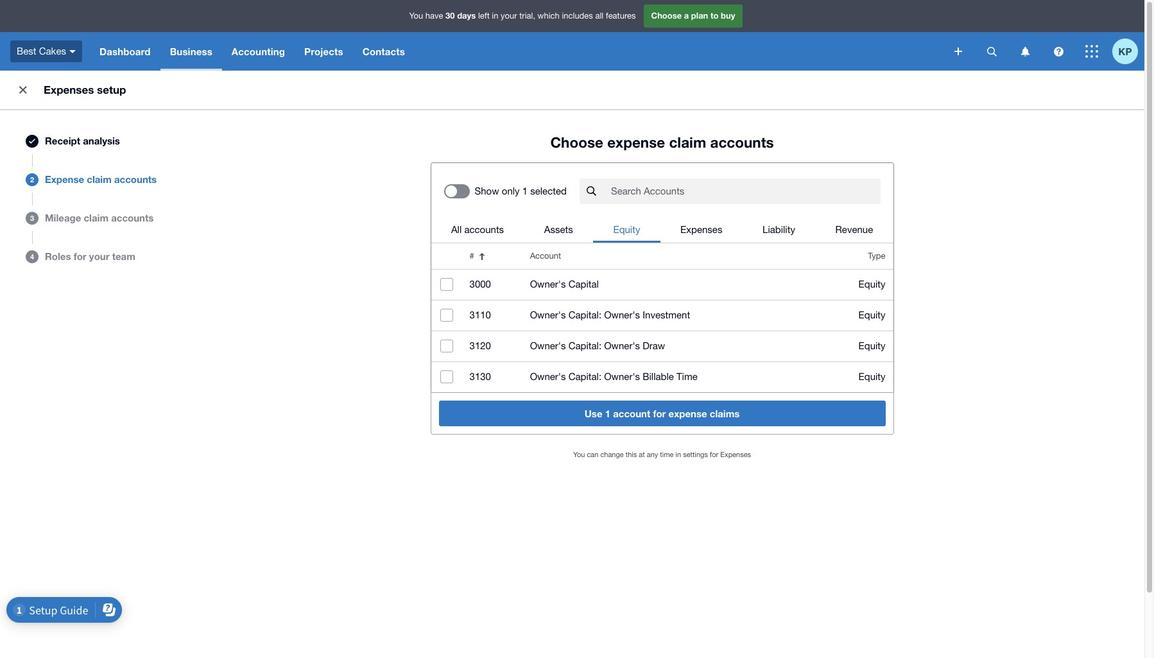 Task type: vqa. For each thing, say whether or not it's contained in the screenshot.
95.4%
no



Task type: describe. For each thing, give the bounding box(es) containing it.
in inside choose expense claim accounts tab list
[[676, 451, 681, 459]]

claims
[[710, 408, 740, 419]]

at
[[639, 451, 645, 459]]

0 vertical spatial expense
[[608, 134, 665, 151]]

liability
[[763, 224, 796, 235]]

any
[[647, 451, 658, 459]]

roles for your team
[[45, 251, 135, 262]]

capital: for owner's capital: owner's billable time
[[569, 371, 602, 382]]

choose expense claim accounts tab list
[[13, 122, 1132, 462]]

time
[[660, 451, 674, 459]]

business
[[170, 46, 212, 57]]

contacts button
[[353, 32, 415, 71]]

owner's capital: owner's draw
[[530, 340, 665, 351]]

#
[[470, 251, 474, 261]]

claim for mileage claim accounts
[[84, 212, 109, 224]]

buy
[[721, 10, 736, 21]]

time
[[677, 371, 698, 382]]

all accounts button
[[431, 217, 524, 243]]

mileage
[[45, 212, 81, 224]]

all accounts
[[451, 224, 504, 235]]

best cakes button
[[0, 32, 90, 71]]

revenue button
[[816, 217, 894, 243]]

plan
[[692, 10, 709, 21]]

accounts up the team
[[111, 212, 154, 224]]

all
[[451, 224, 462, 235]]

contacts
[[363, 46, 405, 57]]

accounts down analysis
[[114, 174, 157, 185]]

capital: for owner's capital: owner's investment
[[569, 310, 602, 320]]

capital
[[569, 279, 599, 290]]

choose for choose a plan to buy
[[652, 10, 682, 21]]

projects
[[304, 46, 343, 57]]

all
[[596, 11, 604, 21]]

assets
[[544, 224, 573, 235]]

claim for expense claim accounts
[[87, 174, 112, 185]]

capital: for owner's capital: owner's draw
[[569, 340, 602, 351]]

days
[[457, 10, 476, 21]]

analysis
[[83, 135, 120, 147]]

owner's capital: owner's billable time
[[530, 371, 698, 382]]

your inside you have 30 days left in your trial, which includes all features
[[501, 11, 517, 21]]

features
[[606, 11, 636, 21]]

1 vertical spatial 1
[[605, 408, 611, 419]]

3120
[[470, 340, 491, 351]]

equity for billable
[[859, 371, 886, 382]]

expense claim accounts
[[45, 174, 157, 185]]

change
[[601, 451, 624, 459]]

complete image
[[29, 139, 35, 144]]

you have 30 days left in your trial, which includes all features
[[409, 10, 636, 21]]

equity inside button
[[614, 224, 641, 235]]

1 vertical spatial expense
[[669, 408, 707, 419]]

use
[[585, 408, 603, 419]]

projects button
[[295, 32, 353, 71]]

team
[[112, 251, 135, 262]]

# button
[[462, 243, 523, 269]]

roles
[[45, 251, 71, 262]]

account
[[530, 251, 561, 261]]

you for change
[[573, 451, 585, 459]]

dashboard link
[[90, 32, 160, 71]]

best cakes
[[17, 45, 66, 56]]

2 vertical spatial expenses
[[721, 451, 751, 459]]

account button
[[523, 243, 823, 269]]

assets button
[[524, 217, 593, 243]]

revenue
[[836, 224, 874, 235]]

setup
[[97, 83, 126, 96]]



Task type: locate. For each thing, give the bounding box(es) containing it.
you left have
[[409, 11, 423, 21]]

svg image
[[1086, 45, 1099, 58], [987, 47, 997, 56], [1021, 47, 1030, 56], [1054, 47, 1064, 56], [69, 50, 76, 53]]

selected
[[531, 186, 567, 197]]

banner containing kp
[[0, 0, 1145, 71]]

you inside choose expense claim accounts tab list
[[573, 451, 585, 459]]

choose
[[652, 10, 682, 21], [551, 134, 604, 151]]

in
[[492, 11, 499, 21], [676, 451, 681, 459]]

banner
[[0, 0, 1145, 71]]

business button
[[160, 32, 222, 71]]

expenses button
[[661, 217, 743, 243]]

expenses for expenses
[[681, 224, 723, 235]]

1 vertical spatial you
[[573, 451, 585, 459]]

1 horizontal spatial for
[[653, 408, 666, 419]]

mileage claim accounts
[[45, 212, 154, 224]]

0 vertical spatial in
[[492, 11, 499, 21]]

1 right only
[[523, 186, 528, 197]]

0 horizontal spatial expense
[[608, 134, 665, 151]]

1 horizontal spatial you
[[573, 451, 585, 459]]

1 vertical spatial your
[[89, 251, 110, 262]]

3 capital: from the top
[[569, 371, 602, 382]]

left
[[478, 11, 490, 21]]

accounting button
[[222, 32, 295, 71]]

your
[[501, 11, 517, 21], [89, 251, 110, 262]]

this
[[626, 451, 637, 459]]

have
[[426, 11, 443, 21]]

equity for investment
[[859, 310, 886, 320]]

for right account
[[653, 408, 666, 419]]

equity
[[614, 224, 641, 235], [859, 279, 886, 290], [859, 310, 886, 320], [859, 340, 886, 351], [859, 371, 886, 382]]

1 horizontal spatial 1
[[605, 408, 611, 419]]

draw
[[643, 340, 665, 351]]

3
[[30, 214, 34, 222]]

type
[[868, 251, 886, 261]]

dashboard
[[100, 46, 151, 57]]

expense
[[608, 134, 665, 151], [669, 408, 707, 419]]

1 capital: from the top
[[569, 310, 602, 320]]

3110
[[470, 310, 491, 320]]

expense
[[45, 174, 84, 185]]

4
[[30, 252, 34, 260]]

your left "trial,"
[[501, 11, 517, 21]]

accounting
[[232, 46, 285, 57]]

expenses right settings at the bottom of page
[[721, 451, 751, 459]]

1 vertical spatial capital:
[[569, 340, 602, 351]]

receipt analysis button
[[13, 122, 173, 161]]

0 horizontal spatial your
[[89, 251, 110, 262]]

trial,
[[520, 11, 536, 21]]

1 horizontal spatial choose
[[652, 10, 682, 21]]

investment
[[643, 310, 690, 320]]

2 vertical spatial for
[[710, 451, 719, 459]]

2
[[30, 175, 34, 183]]

1 vertical spatial choose
[[551, 134, 604, 151]]

choose inside tab list
[[551, 134, 604, 151]]

you for 30
[[409, 11, 423, 21]]

svg image
[[955, 48, 963, 55]]

show
[[475, 186, 499, 197]]

in inside you have 30 days left in your trial, which includes all features
[[492, 11, 499, 21]]

0 horizontal spatial 1
[[523, 186, 528, 197]]

type button
[[823, 243, 904, 269]]

accounts right the all on the top of the page
[[465, 224, 504, 235]]

owner's
[[530, 279, 566, 290], [530, 310, 566, 320], [604, 310, 640, 320], [530, 340, 566, 351], [604, 340, 640, 351], [530, 371, 566, 382], [604, 371, 640, 382]]

2 vertical spatial claim
[[84, 212, 109, 224]]

for right roles
[[74, 251, 87, 262]]

0 vertical spatial claim
[[669, 134, 707, 151]]

0 horizontal spatial for
[[74, 251, 87, 262]]

in right left
[[492, 11, 499, 21]]

group inside choose expense claim accounts tab list
[[431, 217, 894, 243]]

expenses inside expenses button
[[681, 224, 723, 235]]

0 vertical spatial capital:
[[569, 310, 602, 320]]

expenses up account "button"
[[681, 224, 723, 235]]

expenses for expenses setup
[[44, 83, 94, 96]]

for right settings at the bottom of page
[[710, 451, 719, 459]]

1 right use
[[605, 408, 611, 419]]

30
[[446, 10, 455, 21]]

group containing all accounts
[[431, 217, 894, 243]]

2 horizontal spatial for
[[710, 451, 719, 459]]

1 horizontal spatial your
[[501, 11, 517, 21]]

a
[[684, 10, 689, 21]]

your inside choose expense claim accounts tab list
[[89, 251, 110, 262]]

choose for choose expense claim accounts
[[551, 134, 604, 151]]

use 1 account for expense claims
[[585, 408, 740, 419]]

1
[[523, 186, 528, 197], [605, 408, 611, 419]]

0 vertical spatial choose
[[652, 10, 682, 21]]

capital: down capital
[[569, 310, 602, 320]]

receipt
[[45, 135, 80, 147]]

1 vertical spatial in
[[676, 451, 681, 459]]

kp button
[[1113, 32, 1145, 71]]

which
[[538, 11, 560, 21]]

0 horizontal spatial you
[[409, 11, 423, 21]]

expenses
[[44, 83, 94, 96], [681, 224, 723, 235], [721, 451, 751, 459]]

equity for draw
[[859, 340, 886, 351]]

accounts
[[711, 134, 774, 151], [114, 174, 157, 185], [111, 212, 154, 224], [465, 224, 504, 235]]

1 vertical spatial expenses
[[681, 224, 723, 235]]

3000
[[470, 279, 491, 290]]

choose left a
[[652, 10, 682, 21]]

you left can
[[573, 451, 585, 459]]

close image
[[10, 77, 36, 103]]

0 vertical spatial your
[[501, 11, 517, 21]]

2 capital: from the top
[[569, 340, 602, 351]]

Search Accounts field
[[610, 179, 881, 204]]

choose expense claim accounts
[[551, 134, 774, 151]]

owner's capital: owner's investment
[[530, 310, 690, 320]]

svg image inside best cakes popup button
[[69, 50, 76, 53]]

only
[[502, 186, 520, 197]]

your left the team
[[89, 251, 110, 262]]

3130
[[470, 371, 491, 382]]

1 vertical spatial claim
[[87, 174, 112, 185]]

billable
[[643, 371, 674, 382]]

expenses setup
[[44, 83, 126, 96]]

capital:
[[569, 310, 602, 320], [569, 340, 602, 351], [569, 371, 602, 382]]

0 horizontal spatial in
[[492, 11, 499, 21]]

1 vertical spatial for
[[653, 408, 666, 419]]

capital: down owner's capital: owner's investment
[[569, 340, 602, 351]]

1 horizontal spatial expense
[[669, 408, 707, 419]]

0 vertical spatial for
[[74, 251, 87, 262]]

2 vertical spatial capital:
[[569, 371, 602, 382]]

0 vertical spatial 1
[[523, 186, 528, 197]]

capital: down owner's capital: owner's draw on the bottom of page
[[569, 371, 602, 382]]

accounts inside button
[[465, 224, 504, 235]]

show only 1 selected
[[475, 186, 567, 197]]

0 vertical spatial expenses
[[44, 83, 94, 96]]

in right time
[[676, 451, 681, 459]]

you inside you have 30 days left in your trial, which includes all features
[[409, 11, 423, 21]]

to
[[711, 10, 719, 21]]

choose a plan to buy
[[652, 10, 736, 21]]

can
[[587, 451, 599, 459]]

account
[[613, 408, 651, 419]]

equity button
[[593, 217, 661, 243]]

expenses down cakes
[[44, 83, 94, 96]]

kp
[[1119, 45, 1132, 57]]

owner's capital
[[530, 279, 599, 290]]

cakes
[[39, 45, 66, 56]]

receipt analysis
[[45, 135, 120, 147]]

choose up selected
[[551, 134, 604, 151]]

for
[[74, 251, 87, 262], [653, 408, 666, 419], [710, 451, 719, 459]]

0 vertical spatial you
[[409, 11, 423, 21]]

includes
[[562, 11, 593, 21]]

accounts up search accounts field
[[711, 134, 774, 151]]

1 horizontal spatial in
[[676, 451, 681, 459]]

group
[[431, 217, 894, 243]]

0 horizontal spatial choose
[[551, 134, 604, 151]]

liability button
[[743, 217, 816, 243]]

you can change this at any time in settings for expenses
[[573, 451, 751, 459]]

best
[[17, 45, 36, 56]]

settings
[[683, 451, 708, 459]]



